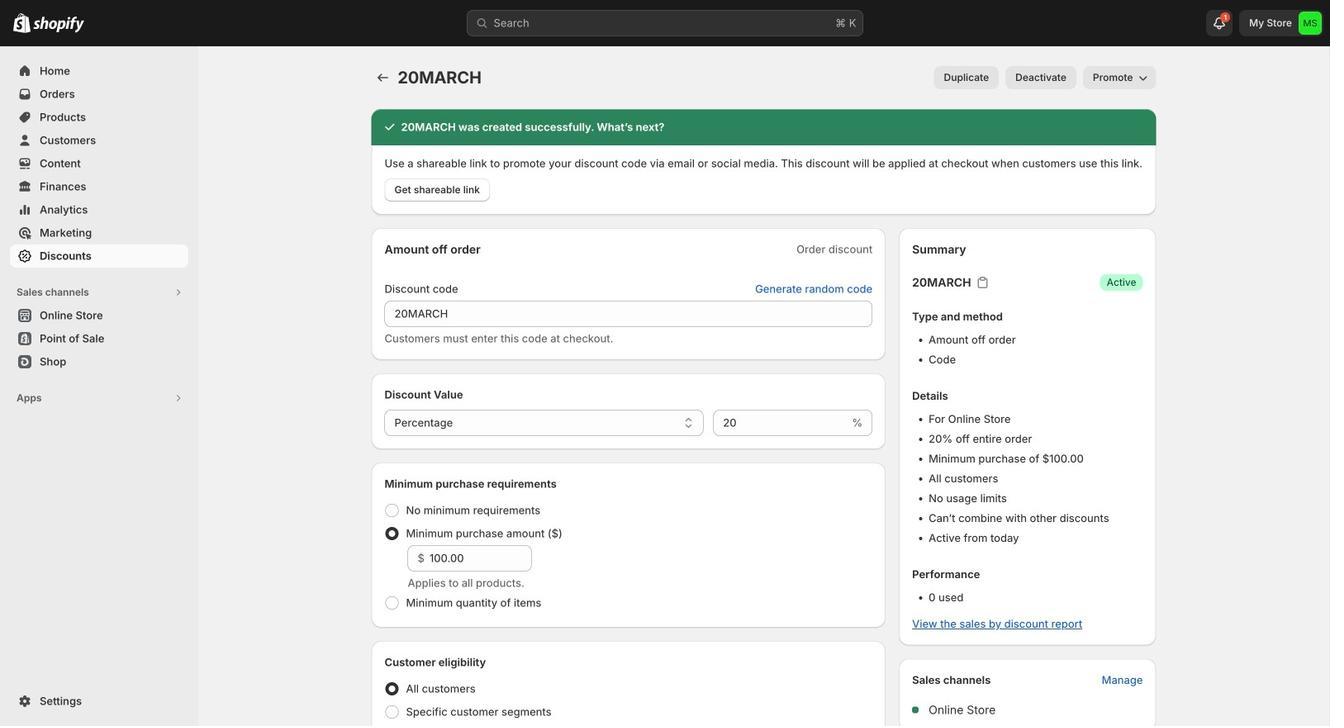 Task type: locate. For each thing, give the bounding box(es) containing it.
None text field
[[385, 301, 873, 327], [714, 410, 849, 436], [385, 301, 873, 327], [714, 410, 849, 436]]

0.00 text field
[[430, 546, 532, 572]]

my store image
[[1299, 12, 1323, 35]]

shopify image
[[33, 16, 84, 33]]



Task type: describe. For each thing, give the bounding box(es) containing it.
shopify image
[[13, 13, 31, 33]]



Task type: vqa. For each thing, say whether or not it's contained in the screenshot.
'Store'
no



